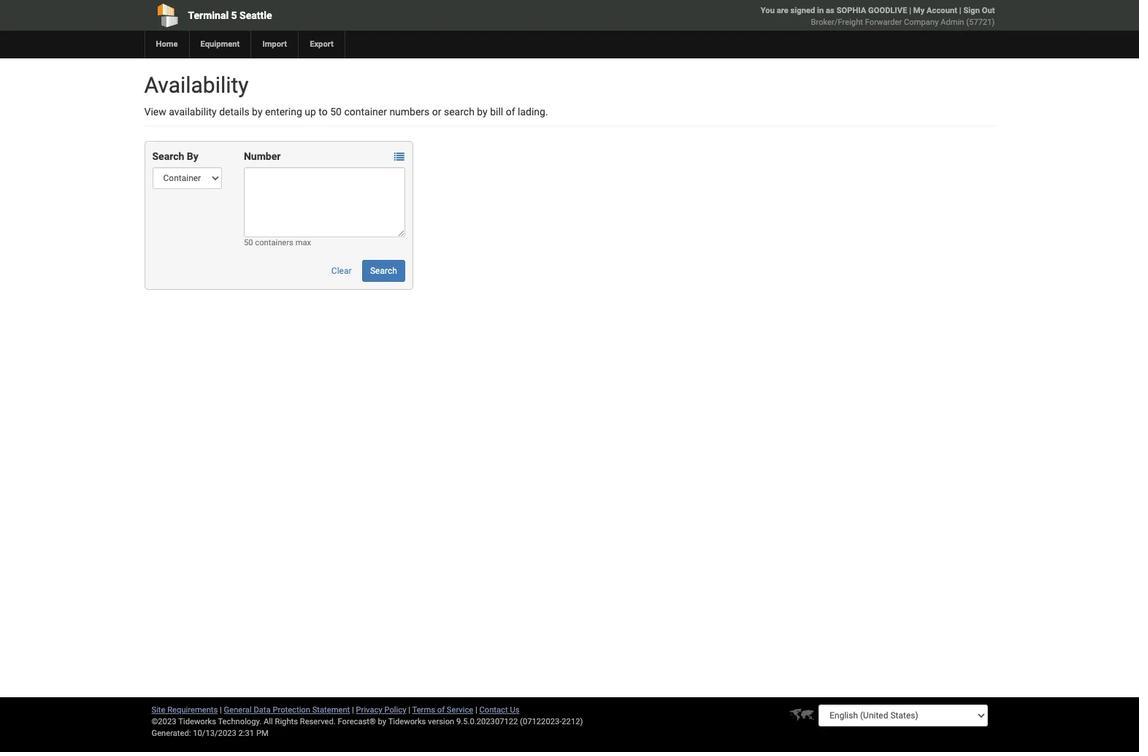 Task type: describe. For each thing, give the bounding box(es) containing it.
account
[[927, 6, 958, 15]]

2 horizontal spatial by
[[477, 106, 488, 118]]

0 horizontal spatial by
[[252, 106, 263, 118]]

50 containers max
[[244, 238, 311, 248]]

(57721)
[[967, 18, 996, 27]]

availability
[[169, 106, 217, 118]]

0 horizontal spatial 50
[[244, 238, 253, 248]]

you
[[761, 6, 775, 15]]

signed
[[791, 6, 816, 15]]

my account link
[[914, 6, 958, 15]]

availability
[[144, 72, 249, 98]]

home link
[[144, 31, 189, 58]]

by inside site requirements | general data protection statement | privacy policy | terms of service | contact us ©2023 tideworks technology. all rights reserved. forecast® by tideworks version 9.5.0.202307122 (07122023-2212) generated: 10/13/2023 2:31 pm
[[378, 718, 387, 727]]

search for search
[[370, 266, 397, 276]]

by
[[187, 151, 199, 162]]

export link
[[298, 31, 345, 58]]

container
[[344, 106, 387, 118]]

of inside site requirements | general data protection statement | privacy policy | terms of service | contact us ©2023 tideworks technology. all rights reserved. forecast® by tideworks version 9.5.0.202307122 (07122023-2212) generated: 10/13/2023 2:31 pm
[[438, 706, 445, 715]]

tideworks
[[388, 718, 426, 727]]

clear button
[[324, 260, 360, 282]]

site
[[152, 706, 165, 715]]

up
[[305, 106, 316, 118]]

you are signed in as sophia goodlive | my account | sign out broker/freight forwarder company admin (57721)
[[761, 6, 996, 27]]

site requirements link
[[152, 706, 218, 715]]

bill
[[490, 106, 504, 118]]

show list image
[[394, 152, 405, 162]]

max
[[296, 238, 311, 248]]

view availability details by entering up to 50 container numbers or search by bill of lading.
[[144, 106, 549, 118]]

entering
[[265, 106, 302, 118]]

equipment link
[[189, 31, 251, 58]]

policy
[[385, 706, 407, 715]]

admin
[[941, 18, 965, 27]]

terminal
[[188, 9, 229, 21]]

version
[[428, 718, 455, 727]]

2212)
[[562, 718, 583, 727]]

terminal 5 seattle
[[188, 9, 272, 21]]

view
[[144, 106, 166, 118]]

search
[[444, 106, 475, 118]]

protection
[[273, 706, 311, 715]]

pm
[[256, 729, 269, 739]]

©2023 tideworks
[[152, 718, 216, 727]]

terms
[[413, 706, 436, 715]]

goodlive
[[869, 6, 908, 15]]

all
[[264, 718, 273, 727]]

lading.
[[518, 106, 549, 118]]

| up tideworks
[[409, 706, 411, 715]]

search by
[[152, 151, 199, 162]]

reserved.
[[300, 718, 336, 727]]

0 vertical spatial 50
[[330, 106, 342, 118]]

contact
[[480, 706, 508, 715]]

generated:
[[152, 729, 191, 739]]

company
[[905, 18, 939, 27]]

us
[[510, 706, 520, 715]]

site requirements | general data protection statement | privacy policy | terms of service | contact us ©2023 tideworks technology. all rights reserved. forecast® by tideworks version 9.5.0.202307122 (07122023-2212) generated: 10/13/2023 2:31 pm
[[152, 706, 583, 739]]

sophia
[[837, 6, 867, 15]]

general data protection statement link
[[224, 706, 350, 715]]

data
[[254, 706, 271, 715]]

service
[[447, 706, 474, 715]]

terms of service link
[[413, 706, 474, 715]]

| left sign
[[960, 6, 962, 15]]

seattle
[[240, 9, 272, 21]]

| up the forecast®
[[352, 706, 354, 715]]



Task type: locate. For each thing, give the bounding box(es) containing it.
by right details
[[252, 106, 263, 118]]

(07122023-
[[520, 718, 562, 727]]

in
[[818, 6, 825, 15]]

rights
[[275, 718, 298, 727]]

forwarder
[[866, 18, 903, 27]]

search button
[[362, 260, 405, 282]]

0 horizontal spatial of
[[438, 706, 445, 715]]

search inside button
[[370, 266, 397, 276]]

import
[[263, 39, 287, 49]]

import link
[[251, 31, 298, 58]]

number
[[244, 151, 281, 162]]

by
[[252, 106, 263, 118], [477, 106, 488, 118], [378, 718, 387, 727]]

50 right to
[[330, 106, 342, 118]]

equipment
[[201, 39, 240, 49]]

of right bill
[[506, 106, 516, 118]]

general
[[224, 706, 252, 715]]

numbers
[[390, 106, 430, 118]]

search right clear
[[370, 266, 397, 276]]

home
[[156, 39, 178, 49]]

statement
[[313, 706, 350, 715]]

sign
[[964, 6, 981, 15]]

contact us link
[[480, 706, 520, 715]]

terminal 5 seattle link
[[144, 0, 486, 31]]

sign out link
[[964, 6, 996, 15]]

privacy
[[356, 706, 383, 715]]

by down privacy policy link
[[378, 718, 387, 727]]

out
[[983, 6, 996, 15]]

1 horizontal spatial 50
[[330, 106, 342, 118]]

to
[[319, 106, 328, 118]]

| left general
[[220, 706, 222, 715]]

1 horizontal spatial by
[[378, 718, 387, 727]]

1 vertical spatial search
[[370, 266, 397, 276]]

or
[[432, 106, 442, 118]]

of
[[506, 106, 516, 118], [438, 706, 445, 715]]

of up version
[[438, 706, 445, 715]]

Number text field
[[244, 167, 405, 237]]

search left the by at the left of page
[[152, 151, 184, 162]]

search for search by
[[152, 151, 184, 162]]

clear
[[332, 266, 352, 276]]

by left bill
[[477, 106, 488, 118]]

1 vertical spatial 50
[[244, 238, 253, 248]]

as
[[827, 6, 835, 15]]

9.5.0.202307122
[[457, 718, 518, 727]]

technology.
[[218, 718, 262, 727]]

0 vertical spatial search
[[152, 151, 184, 162]]

1 horizontal spatial of
[[506, 106, 516, 118]]

containers
[[255, 238, 294, 248]]

details
[[219, 106, 250, 118]]

50 left containers
[[244, 238, 253, 248]]

|
[[910, 6, 912, 15], [960, 6, 962, 15], [220, 706, 222, 715], [352, 706, 354, 715], [409, 706, 411, 715], [476, 706, 478, 715]]

export
[[310, 39, 334, 49]]

forecast®
[[338, 718, 376, 727]]

requirements
[[168, 706, 218, 715]]

10/13/2023
[[193, 729, 237, 739]]

| up 9.5.0.202307122
[[476, 706, 478, 715]]

1 vertical spatial of
[[438, 706, 445, 715]]

5
[[231, 9, 237, 21]]

search
[[152, 151, 184, 162], [370, 266, 397, 276]]

are
[[777, 6, 789, 15]]

50
[[330, 106, 342, 118], [244, 238, 253, 248]]

my
[[914, 6, 925, 15]]

2:31
[[239, 729, 254, 739]]

broker/freight
[[812, 18, 864, 27]]

| left my
[[910, 6, 912, 15]]

1 horizontal spatial search
[[370, 266, 397, 276]]

0 horizontal spatial search
[[152, 151, 184, 162]]

privacy policy link
[[356, 706, 407, 715]]

0 vertical spatial of
[[506, 106, 516, 118]]



Task type: vqa. For each thing, say whether or not it's contained in the screenshot.
Pending Notifications
no



